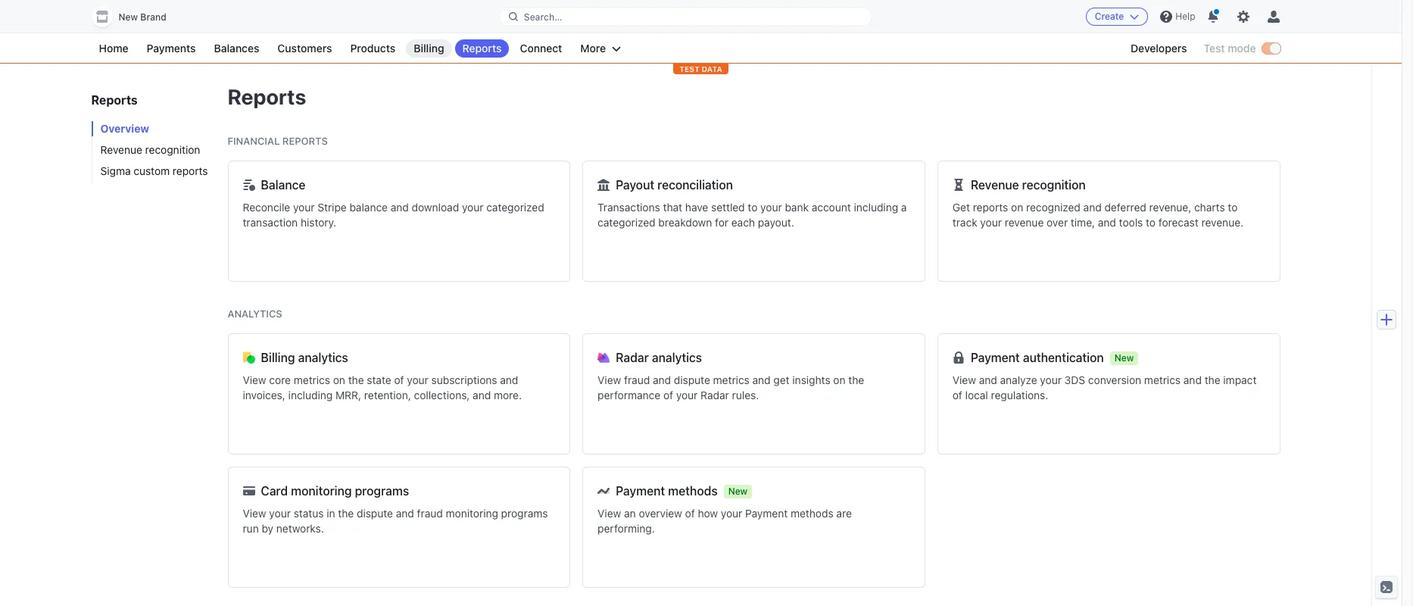 Task type: describe. For each thing, give the bounding box(es) containing it.
impact
[[1224, 374, 1257, 386]]

0 vertical spatial revenue recognition
[[100, 143, 200, 156]]

view your status in the dispute and fraud monitoring programs run by networks.
[[243, 507, 548, 535]]

payments
[[147, 42, 196, 55]]

and up more.
[[500, 374, 518, 386]]

developers link
[[1124, 39, 1195, 58]]

test mode
[[1204, 42, 1257, 55]]

for
[[715, 216, 729, 229]]

and down "deferred"
[[1098, 216, 1117, 229]]

help
[[1176, 11, 1196, 22]]

new for payment authentication
[[1115, 352, 1134, 363]]

balance
[[350, 201, 388, 214]]

analytics for billing analytics
[[298, 351, 348, 364]]

view for payment authentication
[[953, 374, 977, 386]]

1 horizontal spatial revenue recognition
[[971, 178, 1086, 192]]

view and analyze your 3ds conversion metrics and the impact of local regulations.
[[953, 374, 1257, 402]]

payments link
[[139, 39, 203, 58]]

analyze
[[1000, 374, 1038, 386]]

0 vertical spatial reports
[[173, 164, 208, 177]]

sigma custom reports link
[[91, 164, 213, 179]]

analytics
[[228, 308, 282, 320]]

new brand
[[119, 11, 166, 23]]

including inside view core metrics on the state of your subscriptions and invoices, including mrr, retention, collections, and more.
[[288, 389, 333, 402]]

custom
[[134, 164, 170, 177]]

account
[[812, 201, 851, 214]]

1 horizontal spatial revenue
[[971, 178, 1019, 192]]

metrics inside 'view fraud and dispute metrics and get insights on the performance of your radar rules.'
[[713, 374, 750, 386]]

billing analytics
[[261, 351, 348, 364]]

fraud inside 'view fraud and dispute metrics and get insights on the performance of your radar rules.'
[[624, 374, 650, 386]]

networks.
[[276, 522, 324, 535]]

and up time,
[[1084, 201, 1102, 214]]

subscriptions
[[432, 374, 497, 386]]

of inside view core metrics on the state of your subscriptions and invoices, including mrr, retention, collections, and more.
[[394, 374, 404, 386]]

and inside the view your status in the dispute and fraud monitoring programs run by networks.
[[396, 507, 414, 520]]

including inside the transactions that have settled to your bank account including a categorized breakdown for each payout.
[[854, 201, 899, 214]]

0 horizontal spatial recognition
[[145, 143, 200, 156]]

card
[[261, 484, 288, 498]]

tools
[[1120, 216, 1143, 229]]

in
[[327, 507, 335, 520]]

home
[[99, 42, 128, 55]]

balances
[[214, 42, 259, 55]]

view core metrics on the state of your subscriptions and invoices, including mrr, retention, collections, and more.
[[243, 374, 522, 402]]

your inside view and analyze your 3ds conversion metrics and the impact of local regulations.
[[1041, 374, 1062, 386]]

products link
[[343, 39, 403, 58]]

test data
[[680, 64, 723, 73]]

to inside the transactions that have settled to your bank account including a categorized breakdown for each payout.
[[748, 201, 758, 214]]

of inside view an overview of how your payment methods are performing.
[[685, 507, 695, 520]]

core
[[269, 374, 291, 386]]

connect
[[520, 42, 562, 55]]

the inside the view your status in the dispute and fraud monitoring programs run by networks.
[[338, 507, 354, 520]]

view for billing analytics
[[243, 374, 266, 386]]

reconcile your stripe balance and download your categorized transaction history.
[[243, 201, 544, 229]]

analytics for radar analytics
[[652, 351, 702, 364]]

overview link
[[91, 121, 213, 136]]

transactions
[[598, 201, 660, 214]]

view fraud and dispute metrics and get insights on the performance of your radar rules.
[[598, 374, 865, 402]]

download
[[412, 201, 459, 214]]

authentication
[[1023, 351, 1104, 364]]

on inside get reports on recognized and deferred revenue, charts to track your revenue over time, and tools to forecast revenue.
[[1012, 201, 1024, 214]]

radar inside 'view fraud and dispute metrics and get insights on the performance of your radar rules.'
[[701, 389, 729, 402]]

and left get
[[753, 374, 771, 386]]

create
[[1095, 11, 1125, 22]]

help button
[[1155, 5, 1202, 29]]

overview
[[639, 507, 683, 520]]

more
[[581, 42, 606, 55]]

payment methods
[[616, 484, 718, 498]]

a
[[901, 201, 907, 214]]

new brand button
[[91, 6, 182, 27]]

of inside view and analyze your 3ds conversion metrics and the impact of local regulations.
[[953, 389, 963, 402]]

your inside the view your status in the dispute and fraud monitoring programs run by networks.
[[269, 507, 291, 520]]

connect link
[[513, 39, 570, 58]]

reports up overview
[[91, 93, 138, 107]]

metrics inside view core metrics on the state of your subscriptions and invoices, including mrr, retention, collections, and more.
[[294, 374, 330, 386]]

0 horizontal spatial monitoring
[[291, 484, 352, 498]]

categorized inside reconcile your stripe balance and download your categorized transaction history.
[[487, 201, 544, 214]]

0 vertical spatial programs
[[355, 484, 409, 498]]

rules.
[[732, 389, 759, 402]]

payment inside view an overview of how your payment methods are performing.
[[746, 507, 788, 520]]

settled
[[711, 201, 745, 214]]

new inside button
[[119, 11, 138, 23]]

retention,
[[364, 389, 411, 402]]

payout
[[616, 178, 655, 192]]

of inside 'view fraud and dispute metrics and get insights on the performance of your radar rules.'
[[664, 389, 674, 402]]

and down subscriptions
[[473, 389, 491, 402]]

2 horizontal spatial to
[[1228, 201, 1238, 214]]

more.
[[494, 389, 522, 402]]

view for payment methods
[[598, 507, 621, 520]]

test
[[1204, 42, 1225, 55]]

revenue recognition link
[[91, 142, 213, 158]]

forecast
[[1159, 216, 1199, 229]]

local
[[966, 389, 989, 402]]

by
[[262, 522, 274, 535]]

charts
[[1195, 201, 1226, 214]]

insights
[[793, 374, 831, 386]]

sigma custom reports
[[100, 164, 208, 177]]

developers
[[1131, 42, 1188, 55]]

payout.
[[758, 216, 795, 229]]

the inside view and analyze your 3ds conversion metrics and the impact of local regulations.
[[1205, 374, 1221, 386]]

3ds
[[1065, 374, 1086, 386]]

payment for payment authentication
[[971, 351, 1020, 364]]

reports right 'billing' link
[[463, 42, 502, 55]]

recognized
[[1027, 201, 1081, 214]]

deferred
[[1105, 201, 1147, 214]]

time,
[[1071, 216, 1096, 229]]

are
[[837, 507, 852, 520]]

and left impact at right bottom
[[1184, 374, 1202, 386]]

your inside get reports on recognized and deferred revenue, charts to track your revenue over time, and tools to forecast revenue.
[[981, 216, 1002, 229]]

get
[[953, 201, 970, 214]]

customers link
[[270, 39, 340, 58]]



Task type: locate. For each thing, give the bounding box(es) containing it.
dispute inside the view your status in the dispute and fraud monitoring programs run by networks.
[[357, 507, 393, 520]]

and down card monitoring programs
[[396, 507, 414, 520]]

an
[[624, 507, 636, 520]]

1 horizontal spatial metrics
[[713, 374, 750, 386]]

billing for billing analytics
[[261, 351, 295, 364]]

Search… search field
[[500, 7, 872, 26]]

billing up "core"
[[261, 351, 295, 364]]

1 horizontal spatial including
[[854, 201, 899, 214]]

the up mrr,
[[348, 374, 364, 386]]

categorized inside the transactions that have settled to your bank account including a categorized breakdown for each payout.
[[598, 216, 656, 229]]

monitoring
[[291, 484, 352, 498], [446, 507, 498, 520]]

your inside 'view fraud and dispute metrics and get insights on the performance of your radar rules.'
[[676, 389, 698, 402]]

view up invoices,
[[243, 374, 266, 386]]

view up performance
[[598, 374, 621, 386]]

2 analytics from the left
[[652, 351, 702, 364]]

history.
[[301, 216, 336, 229]]

fraud inside the view your status in the dispute and fraud monitoring programs run by networks.
[[417, 507, 443, 520]]

financial reports
[[228, 135, 328, 147]]

2 horizontal spatial on
[[1012, 201, 1024, 214]]

on right insights
[[834, 374, 846, 386]]

programs
[[355, 484, 409, 498], [501, 507, 548, 520]]

0 vertical spatial categorized
[[487, 201, 544, 214]]

2 horizontal spatial new
[[1115, 352, 1134, 363]]

1 horizontal spatial radar
[[701, 389, 729, 402]]

stripe
[[318, 201, 347, 214]]

1 vertical spatial billing
[[261, 351, 295, 364]]

dispute right in
[[357, 507, 393, 520]]

0 vertical spatial revenue
[[100, 143, 142, 156]]

0 vertical spatial monitoring
[[291, 484, 352, 498]]

breakdown
[[659, 216, 712, 229]]

the left impact at right bottom
[[1205, 374, 1221, 386]]

the inside view core metrics on the state of your subscriptions and invoices, including mrr, retention, collections, and more.
[[348, 374, 364, 386]]

1 metrics from the left
[[294, 374, 330, 386]]

that
[[663, 201, 683, 214]]

0 horizontal spatial radar
[[616, 351, 649, 364]]

your inside view an overview of how your payment methods are performing.
[[721, 507, 743, 520]]

view up local
[[953, 374, 977, 386]]

on
[[1012, 201, 1024, 214], [333, 374, 345, 386], [834, 374, 846, 386]]

financial
[[228, 135, 280, 147]]

the
[[348, 374, 364, 386], [849, 374, 865, 386], [1205, 374, 1221, 386], [338, 507, 354, 520]]

reports up financial reports
[[228, 84, 306, 109]]

to up revenue.
[[1228, 201, 1238, 214]]

the inside 'view fraud and dispute metrics and get insights on the performance of your radar rules.'
[[849, 374, 865, 386]]

each
[[732, 216, 755, 229]]

1 vertical spatial radar
[[701, 389, 729, 402]]

new left brand
[[119, 11, 138, 23]]

1 vertical spatial including
[[288, 389, 333, 402]]

invoices,
[[243, 389, 286, 402]]

home link
[[91, 39, 136, 58]]

recognition up sigma custom reports
[[145, 143, 200, 156]]

0 horizontal spatial billing
[[261, 351, 295, 364]]

radar up performance
[[616, 351, 649, 364]]

radar analytics
[[616, 351, 702, 364]]

on up mrr,
[[333, 374, 345, 386]]

methods inside view an overview of how your payment methods are performing.
[[791, 507, 834, 520]]

regulations.
[[991, 389, 1049, 402]]

1 vertical spatial revenue
[[971, 178, 1019, 192]]

1 vertical spatial revenue recognition
[[971, 178, 1086, 192]]

and right balance
[[391, 201, 409, 214]]

reports
[[463, 42, 502, 55], [228, 84, 306, 109], [91, 93, 138, 107], [282, 135, 328, 147]]

and down "radar analytics"
[[653, 374, 671, 386]]

0 horizontal spatial dispute
[[357, 507, 393, 520]]

2 vertical spatial payment
[[746, 507, 788, 520]]

on inside view core metrics on the state of your subscriptions and invoices, including mrr, retention, collections, and more.
[[333, 374, 345, 386]]

your up history.
[[293, 201, 315, 214]]

recognition up "recognized"
[[1023, 178, 1086, 192]]

to
[[748, 201, 758, 214], [1228, 201, 1238, 214], [1146, 216, 1156, 229]]

view inside the view your status in the dispute and fraud monitoring programs run by networks.
[[243, 507, 266, 520]]

2 horizontal spatial metrics
[[1145, 374, 1181, 386]]

0 vertical spatial new
[[119, 11, 138, 23]]

methods up how
[[668, 484, 718, 498]]

revenue up revenue
[[971, 178, 1019, 192]]

2 vertical spatial new
[[729, 485, 748, 497]]

your inside the transactions that have settled to your bank account including a categorized breakdown for each payout.
[[761, 201, 782, 214]]

methods left "are"
[[791, 507, 834, 520]]

conversion
[[1089, 374, 1142, 386]]

your right how
[[721, 507, 743, 520]]

1 vertical spatial payment
[[616, 484, 665, 498]]

create button
[[1086, 8, 1149, 26]]

1 horizontal spatial methods
[[791, 507, 834, 520]]

to up each
[[748, 201, 758, 214]]

and inside reconcile your stripe balance and download your categorized transaction history.
[[391, 201, 409, 214]]

1 horizontal spatial fraud
[[624, 374, 650, 386]]

of up retention,
[[394, 374, 404, 386]]

payment right how
[[746, 507, 788, 520]]

0 vertical spatial radar
[[616, 351, 649, 364]]

including down "core"
[[288, 389, 333, 402]]

payment for payment methods
[[616, 484, 665, 498]]

get
[[774, 374, 790, 386]]

0 vertical spatial including
[[854, 201, 899, 214]]

0 vertical spatial recognition
[[145, 143, 200, 156]]

analytics up performance
[[652, 351, 702, 364]]

0 horizontal spatial payment
[[616, 484, 665, 498]]

Search… text field
[[500, 7, 872, 26]]

revenue recognition up "recognized"
[[971, 178, 1086, 192]]

sigma
[[100, 164, 131, 177]]

1 vertical spatial recognition
[[1023, 178, 1086, 192]]

your up by
[[269, 507, 291, 520]]

your right track
[[981, 216, 1002, 229]]

1 horizontal spatial payment
[[746, 507, 788, 520]]

metrics down billing analytics
[[294, 374, 330, 386]]

payment authentication
[[971, 351, 1104, 364]]

transaction
[[243, 216, 298, 229]]

reports right custom
[[173, 164, 208, 177]]

revenue down overview
[[100, 143, 142, 156]]

your up collections,
[[407, 374, 429, 386]]

brand
[[140, 11, 166, 23]]

0 horizontal spatial on
[[333, 374, 345, 386]]

revenue recognition down "overview" link
[[100, 143, 200, 156]]

0 vertical spatial payment
[[971, 351, 1020, 364]]

of down "radar analytics"
[[664, 389, 674, 402]]

including left a
[[854, 201, 899, 214]]

payment up an
[[616, 484, 665, 498]]

search…
[[524, 11, 563, 22]]

view for radar analytics
[[598, 374, 621, 386]]

1 horizontal spatial on
[[834, 374, 846, 386]]

2 metrics from the left
[[713, 374, 750, 386]]

0 horizontal spatial to
[[748, 201, 758, 214]]

0 vertical spatial methods
[[668, 484, 718, 498]]

your left "3ds"
[[1041, 374, 1062, 386]]

and
[[391, 201, 409, 214], [1084, 201, 1102, 214], [1098, 216, 1117, 229], [500, 374, 518, 386], [653, 374, 671, 386], [753, 374, 771, 386], [979, 374, 998, 386], [1184, 374, 1202, 386], [473, 389, 491, 402], [396, 507, 414, 520]]

1 horizontal spatial recognition
[[1023, 178, 1086, 192]]

view for card monitoring programs
[[243, 507, 266, 520]]

3 metrics from the left
[[1145, 374, 1181, 386]]

1 horizontal spatial dispute
[[674, 374, 711, 386]]

0 horizontal spatial programs
[[355, 484, 409, 498]]

reconciliation
[[658, 178, 733, 192]]

collections,
[[414, 389, 470, 402]]

analytics
[[298, 351, 348, 364], [652, 351, 702, 364]]

payout reconciliation
[[616, 178, 733, 192]]

on up revenue
[[1012, 201, 1024, 214]]

view left an
[[598, 507, 621, 520]]

metrics
[[294, 374, 330, 386], [713, 374, 750, 386], [1145, 374, 1181, 386]]

0 horizontal spatial methods
[[668, 484, 718, 498]]

have
[[686, 201, 709, 214]]

0 horizontal spatial fraud
[[417, 507, 443, 520]]

how
[[698, 507, 718, 520]]

state
[[367, 374, 391, 386]]

balances link
[[207, 39, 267, 58]]

metrics right the conversion
[[1145, 374, 1181, 386]]

performing.
[[598, 522, 655, 535]]

dispute inside 'view fraud and dispute metrics and get insights on the performance of your radar rules.'
[[674, 374, 711, 386]]

of
[[394, 374, 404, 386], [664, 389, 674, 402], [953, 389, 963, 402], [685, 507, 695, 520]]

view inside view an overview of how your payment methods are performing.
[[598, 507, 621, 520]]

view up run
[[243, 507, 266, 520]]

1 vertical spatial programs
[[501, 507, 548, 520]]

your
[[293, 201, 315, 214], [462, 201, 484, 214], [761, 201, 782, 214], [981, 216, 1002, 229], [407, 374, 429, 386], [1041, 374, 1062, 386], [676, 389, 698, 402], [269, 507, 291, 520], [721, 507, 743, 520]]

0 horizontal spatial analytics
[[298, 351, 348, 364]]

monitoring inside the view your status in the dispute and fraud monitoring programs run by networks.
[[446, 507, 498, 520]]

view inside 'view fraud and dispute metrics and get insights on the performance of your radar rules.'
[[598, 374, 621, 386]]

balance
[[261, 178, 306, 192]]

including
[[854, 201, 899, 214], [288, 389, 333, 402]]

track
[[953, 216, 978, 229]]

performance
[[598, 389, 661, 402]]

new
[[119, 11, 138, 23], [1115, 352, 1134, 363], [729, 485, 748, 497]]

0 horizontal spatial including
[[288, 389, 333, 402]]

your down "radar analytics"
[[676, 389, 698, 402]]

1 horizontal spatial to
[[1146, 216, 1156, 229]]

2 horizontal spatial payment
[[971, 351, 1020, 364]]

the right insights
[[849, 374, 865, 386]]

billing for billing
[[414, 42, 444, 55]]

0 vertical spatial billing
[[414, 42, 444, 55]]

reconcile
[[243, 201, 290, 214]]

of left how
[[685, 507, 695, 520]]

view inside view and analyze your 3ds conversion metrics and the impact of local regulations.
[[953, 374, 977, 386]]

bank
[[785, 201, 809, 214]]

billing left the reports link
[[414, 42, 444, 55]]

new up the conversion
[[1115, 352, 1134, 363]]

more button
[[573, 39, 629, 58]]

reports right get
[[973, 201, 1009, 214]]

0 horizontal spatial metrics
[[294, 374, 330, 386]]

0 vertical spatial dispute
[[674, 374, 711, 386]]

dispute
[[674, 374, 711, 386], [357, 507, 393, 520]]

reports inside get reports on recognized and deferred revenue, charts to track your revenue over time, and tools to forecast revenue.
[[973, 201, 1009, 214]]

analytics up mrr,
[[298, 351, 348, 364]]

1 vertical spatial reports
[[973, 201, 1009, 214]]

customers
[[278, 42, 332, 55]]

1 horizontal spatial categorized
[[598, 216, 656, 229]]

to right tools
[[1146, 216, 1156, 229]]

transactions that have settled to your bank account including a categorized breakdown for each payout.
[[598, 201, 907, 229]]

status
[[294, 507, 324, 520]]

0 horizontal spatial new
[[119, 11, 138, 23]]

0 horizontal spatial reports
[[173, 164, 208, 177]]

the right in
[[338, 507, 354, 520]]

new up view an overview of how your payment methods are performing.
[[729, 485, 748, 497]]

0 horizontal spatial categorized
[[487, 201, 544, 214]]

revenue
[[1005, 216, 1044, 229]]

radar left rules.
[[701, 389, 729, 402]]

card monitoring programs
[[261, 484, 409, 498]]

reports up balance
[[282, 135, 328, 147]]

1 horizontal spatial new
[[729, 485, 748, 497]]

0 horizontal spatial revenue
[[100, 143, 142, 156]]

reports link
[[455, 39, 509, 58]]

1 analytics from the left
[[298, 351, 348, 364]]

1 horizontal spatial programs
[[501, 507, 548, 520]]

revenue recognition
[[100, 143, 200, 156], [971, 178, 1086, 192]]

1 vertical spatial methods
[[791, 507, 834, 520]]

1 vertical spatial monitoring
[[446, 507, 498, 520]]

1 vertical spatial dispute
[[357, 507, 393, 520]]

view inside view core metrics on the state of your subscriptions and invoices, including mrr, retention, collections, and more.
[[243, 374, 266, 386]]

payment up analyze
[[971, 351, 1020, 364]]

test
[[680, 64, 700, 73]]

1 horizontal spatial monitoring
[[446, 507, 498, 520]]

1 vertical spatial new
[[1115, 352, 1134, 363]]

your right download
[[462, 201, 484, 214]]

1 horizontal spatial reports
[[973, 201, 1009, 214]]

radar
[[616, 351, 649, 364], [701, 389, 729, 402]]

of left local
[[953, 389, 963, 402]]

1 vertical spatial fraud
[[417, 507, 443, 520]]

0 horizontal spatial revenue recognition
[[100, 143, 200, 156]]

mrr,
[[336, 389, 361, 402]]

over
[[1047, 216, 1068, 229]]

on inside 'view fraud and dispute metrics and get insights on the performance of your radar rules.'
[[834, 374, 846, 386]]

programs inside the view your status in the dispute and fraud monitoring programs run by networks.
[[501, 507, 548, 520]]

products
[[350, 42, 396, 55]]

and up local
[[979, 374, 998, 386]]

dispute down "radar analytics"
[[674, 374, 711, 386]]

your inside view core metrics on the state of your subscriptions and invoices, including mrr, retention, collections, and more.
[[407, 374, 429, 386]]

billing
[[414, 42, 444, 55], [261, 351, 295, 364]]

1 horizontal spatial analytics
[[652, 351, 702, 364]]

0 vertical spatial fraud
[[624, 374, 650, 386]]

metrics inside view and analyze your 3ds conversion metrics and the impact of local regulations.
[[1145, 374, 1181, 386]]

mode
[[1228, 42, 1257, 55]]

your up payout.
[[761, 201, 782, 214]]

revenue.
[[1202, 216, 1244, 229]]

metrics up rules.
[[713, 374, 750, 386]]

new for payment methods
[[729, 485, 748, 497]]

1 vertical spatial categorized
[[598, 216, 656, 229]]

1 horizontal spatial billing
[[414, 42, 444, 55]]

billing link
[[406, 39, 452, 58]]

payment
[[971, 351, 1020, 364], [616, 484, 665, 498], [746, 507, 788, 520]]



Task type: vqa. For each thing, say whether or not it's contained in the screenshot.
rightmost To
yes



